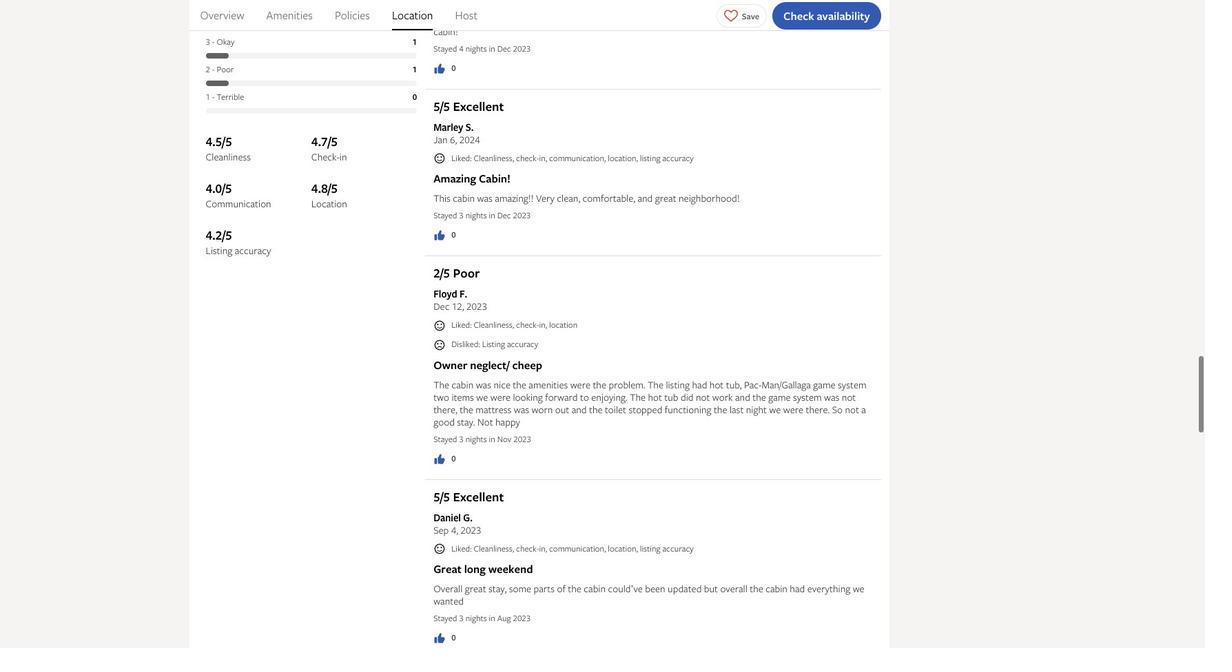 Task type: vqa. For each thing, say whether or not it's contained in the screenshot.
show next image for luxury two-bed condos
no



Task type: locate. For each thing, give the bounding box(es) containing it.
amazing cabin! this cabin was amazing!! very clean, comfortable, and great neighborhood!
[[434, 171, 740, 205]]

listing up neglect/
[[482, 338, 505, 350]]

2 horizontal spatial the
[[648, 378, 664, 391]]

stayed down this
[[434, 210, 457, 222]]

updated
[[668, 583, 702, 596]]

enjoying.
[[592, 391, 628, 404]]

3 0 button from the top
[[434, 453, 456, 466]]

0 down "stayed 3 nights in aug 2023"
[[452, 632, 456, 644]]

3 check- from the top
[[516, 543, 539, 555]]

stay.
[[457, 415, 475, 428]]

2 for 2
[[413, 9, 417, 20]]

0 vertical spatial listing
[[640, 152, 661, 164]]

0 for owner
[[452, 453, 456, 464]]

to
[[580, 391, 589, 404]]

0 vertical spatial listing
[[206, 244, 233, 257]]

medium image
[[434, 230, 446, 242], [434, 453, 446, 466], [434, 633, 446, 645]]

listing
[[640, 152, 661, 164], [666, 378, 690, 391], [640, 543, 661, 555]]

2023 for stayed 3 nights in dec 2023
[[513, 210, 531, 222]]

been
[[645, 583, 666, 596]]

stayed down wanted
[[434, 613, 457, 625]]

5/5 for amazing
[[434, 98, 450, 115]]

we inside the great long weekend overall great stay, some parts of the cabin could've been updated but overall the cabin had everything we wanted
[[853, 583, 865, 596]]

the
[[513, 378, 527, 391], [593, 378, 607, 391], [753, 391, 766, 404], [460, 403, 473, 416], [589, 403, 603, 416], [714, 403, 728, 416], [568, 583, 582, 596], [750, 583, 764, 596]]

small image up owner
[[434, 339, 446, 351]]

1 vertical spatial dec
[[497, 210, 511, 222]]

liked: down "6,"
[[452, 152, 472, 164]]

2023
[[513, 43, 531, 54], [513, 210, 531, 222], [467, 300, 487, 313], [514, 433, 531, 445], [461, 524, 482, 537], [513, 613, 531, 625]]

1 - from the top
[[212, 9, 215, 20]]

2 vertical spatial listing
[[640, 543, 661, 555]]

1 left medium icon
[[413, 64, 417, 75]]

0 horizontal spatial 2
[[206, 64, 210, 75]]

1 liked: cleanliness, check-in, communication, location, listing accuracy from the top
[[452, 152, 694, 164]]

small image down floyd
[[434, 320, 446, 332]]

we
[[477, 391, 488, 404], [770, 403, 781, 416], [853, 583, 865, 596]]

1 vertical spatial liked: cleanliness, check-in, communication, location, listing accuracy
[[452, 543, 694, 555]]

2 liked: from the top
[[452, 319, 472, 331]]

communication, up of
[[549, 543, 606, 555]]

list containing overview
[[189, 0, 890, 30]]

1 vertical spatial had
[[790, 583, 805, 596]]

1 vertical spatial liked:
[[452, 319, 472, 331]]

1 vertical spatial in,
[[539, 319, 547, 331]]

3 left okay
[[206, 36, 210, 48]]

3 - from the top
[[212, 64, 215, 75]]

2 excellent from the top
[[453, 488, 504, 506]]

had
[[692, 378, 708, 391], [790, 583, 805, 596]]

3 medium image from the top
[[434, 633, 446, 645]]

the left tub
[[648, 378, 664, 391]]

4.8 out of 5 element
[[311, 180, 417, 198]]

location down check-
[[311, 197, 347, 210]]

we right the items
[[477, 391, 488, 404]]

0 vertical spatial check-
[[516, 152, 539, 164]]

in, for great long weekend
[[539, 543, 547, 555]]

5/5 up daniel
[[434, 488, 450, 506]]

and right work
[[736, 391, 751, 404]]

medium image for great long weekend
[[434, 633, 446, 645]]

accuracy up the "updated"
[[663, 543, 694, 555]]

had inside owner neglect/ cheep the cabin was nice the amenities were the problem. the listing had hot tub, pac-man/gallaga game system two items we were looking forward to enjoying. the hot tub did not work and the game system was not there, the mattress was worn out and the toilet stopped functioning the last night we were there. so not a good stay. not happy
[[692, 378, 708, 391]]

great down long
[[465, 583, 486, 596]]

communication, up the amazing cabin! this cabin was amazing!! very clean, comfortable, and great neighborhood!
[[549, 152, 606, 164]]

stayed down good
[[434, 433, 457, 445]]

amazing
[[434, 171, 476, 186]]

cabin down amazing
[[453, 192, 475, 205]]

4.5/5 cleanliness
[[206, 133, 251, 164]]

0 horizontal spatial location
[[311, 197, 347, 210]]

4.7 out of 5 element
[[311, 133, 417, 151]]

communication, for amazing cabin!
[[549, 152, 606, 164]]

hot left tub
[[648, 391, 662, 404]]

stayed 4 nights in dec 2023
[[434, 43, 531, 54]]

0 vertical spatial poor
[[217, 64, 234, 75]]

overview
[[200, 8, 244, 23]]

excellent for long
[[453, 488, 504, 506]]

location, up comfortable,
[[608, 152, 638, 164]]

in, left location at the left
[[539, 319, 547, 331]]

great left neighborhood!
[[655, 192, 677, 205]]

1 horizontal spatial and
[[638, 192, 653, 205]]

had left work
[[692, 378, 708, 391]]

2 communication, from the top
[[549, 543, 606, 555]]

0 vertical spatial cleanliness,
[[474, 152, 514, 164]]

3 down amazing
[[459, 210, 464, 222]]

system
[[838, 378, 867, 391], [793, 391, 822, 404]]

liked: cleanliness, check-in, communication, location, listing accuracy
[[452, 152, 694, 164], [452, 543, 694, 555]]

2 0 button from the top
[[434, 229, 456, 242]]

1 vertical spatial great
[[465, 583, 486, 596]]

location, for amazing cabin!
[[608, 152, 638, 164]]

4,
[[451, 524, 458, 537]]

5/5 inside 5/5 excellent daniel g. sep 4, 2023
[[434, 488, 450, 506]]

great inside the amazing cabin! this cabin was amazing!! very clean, comfortable, and great neighborhood!
[[655, 192, 677, 205]]

0 horizontal spatial 4
[[206, 9, 210, 20]]

disliked: listing accuracy
[[452, 338, 538, 350]]

4
[[206, 9, 210, 20], [459, 43, 464, 54]]

- for 3
[[212, 36, 215, 48]]

3
[[206, 36, 210, 48], [459, 210, 464, 222], [459, 433, 464, 445], [459, 613, 464, 625]]

nights left aug
[[466, 613, 487, 625]]

medium image down wanted
[[434, 633, 446, 645]]

1 vertical spatial check-
[[516, 319, 539, 331]]

1 5/5 from the top
[[434, 98, 450, 115]]

0 horizontal spatial and
[[572, 403, 587, 416]]

1 horizontal spatial great
[[655, 192, 677, 205]]

2 vertical spatial dec
[[434, 300, 450, 313]]

1 vertical spatial location,
[[608, 543, 638, 555]]

2 stayed from the top
[[434, 210, 457, 222]]

2 vertical spatial cleanliness,
[[474, 543, 514, 555]]

accuracy up neighborhood!
[[663, 152, 694, 164]]

3 in, from the top
[[539, 543, 547, 555]]

0 horizontal spatial had
[[692, 378, 708, 391]]

check- up the amazing!!
[[516, 152, 539, 164]]

were
[[571, 378, 591, 391], [491, 391, 511, 404], [784, 403, 804, 416]]

1 vertical spatial 4
[[459, 43, 464, 54]]

check- up weekend
[[516, 543, 539, 555]]

liked: cleanliness, check-in, communication, location, listing accuracy up the amazing cabin! this cabin was amazing!! very clean, comfortable, and great neighborhood!
[[452, 152, 694, 164]]

2 cleanliness, from the top
[[474, 319, 514, 331]]

game right night
[[769, 391, 791, 404]]

2 location, from the top
[[608, 543, 638, 555]]

0 button for great
[[434, 632, 456, 645]]

floyd
[[434, 288, 458, 301]]

check
[[784, 8, 815, 23]]

were left enjoying.
[[571, 378, 591, 391]]

1 small image from the top
[[434, 153, 446, 165]]

and inside the amazing cabin! this cabin was amazing!! very clean, comfortable, and great neighborhood!
[[638, 192, 653, 205]]

check-
[[516, 152, 539, 164], [516, 319, 539, 331], [516, 543, 539, 555]]

good
[[217, 9, 236, 20]]

1 vertical spatial 5/5
[[434, 488, 450, 506]]

was
[[477, 192, 493, 205], [476, 378, 492, 391], [824, 391, 840, 404], [514, 403, 530, 416]]

0 button down stayed 4 nights in dec 2023
[[434, 62, 456, 75]]

parts
[[534, 583, 555, 596]]

3 liked: from the top
[[452, 543, 472, 555]]

1 horizontal spatial 2
[[413, 9, 417, 20]]

1 stayed from the top
[[434, 43, 457, 54]]

0 for amazing
[[452, 229, 456, 241]]

0 horizontal spatial listing
[[206, 244, 233, 257]]

1 vertical spatial cleanliness,
[[474, 319, 514, 331]]

location link
[[392, 0, 433, 30]]

0 horizontal spatial system
[[793, 391, 822, 404]]

cleanliness, for long
[[474, 543, 514, 555]]

liked: cleanliness, check-in, communication, location, listing accuracy up of
[[452, 543, 694, 555]]

1 vertical spatial communication,
[[549, 543, 606, 555]]

- left "terrible"
[[212, 91, 215, 103]]

communication, for great long weekend
[[549, 543, 606, 555]]

check- left location at the left
[[516, 319, 539, 331]]

4 nights from the top
[[466, 613, 487, 625]]

0 button for amazing
[[434, 229, 456, 242]]

1 location, from the top
[[608, 152, 638, 164]]

3 for great
[[459, 613, 464, 625]]

check availability
[[784, 8, 870, 23]]

4.7/5 check-in
[[311, 133, 347, 164]]

excellent for cabin!
[[453, 98, 504, 115]]

the down owner
[[434, 378, 449, 391]]

0 vertical spatial 5/5
[[434, 98, 450, 115]]

1 horizontal spatial we
[[770, 403, 781, 416]]

liked: down 12,
[[452, 319, 472, 331]]

nights down 'host'
[[466, 43, 487, 54]]

not
[[696, 391, 710, 404], [842, 391, 856, 404], [845, 403, 860, 416]]

2 down 3 - okay
[[206, 64, 210, 75]]

nights down cabin! at the top left of page
[[466, 210, 487, 222]]

out
[[555, 403, 570, 416]]

0 button down good
[[434, 453, 456, 466]]

5/5
[[434, 98, 450, 115], [434, 488, 450, 506]]

1 vertical spatial medium image
[[434, 453, 446, 466]]

hot left tub,
[[710, 378, 724, 391]]

medium image
[[434, 63, 446, 75]]

0 for great
[[452, 632, 456, 644]]

4 0 button from the top
[[434, 632, 456, 645]]

0 button down wanted
[[434, 632, 456, 645]]

were left there.
[[784, 403, 804, 416]]

in, up very
[[539, 152, 547, 164]]

listing
[[206, 244, 233, 257], [482, 338, 505, 350]]

cabin inside the amazing cabin! this cabin was amazing!! very clean, comfortable, and great neighborhood!
[[453, 192, 475, 205]]

2024
[[460, 133, 480, 146]]

excellent inside 5/5 excellent daniel g. sep 4, 2023
[[453, 488, 504, 506]]

2 vertical spatial check-
[[516, 543, 539, 555]]

was up stayed 3 nights in dec 2023
[[477, 192, 493, 205]]

- left okay
[[212, 36, 215, 48]]

location
[[392, 8, 433, 23], [311, 197, 347, 210]]

liked: for great
[[452, 543, 472, 555]]

2 - from the top
[[212, 36, 215, 48]]

- down 3 - okay
[[212, 64, 215, 75]]

excellent up g.
[[453, 488, 504, 506]]

cleanliness, up weekend
[[474, 543, 514, 555]]

0 vertical spatial communication,
[[549, 152, 606, 164]]

4 - from the top
[[212, 91, 215, 103]]

0 vertical spatial in,
[[539, 152, 547, 164]]

liked: cleanliness, check-in, communication, location, listing accuracy for great long weekend
[[452, 543, 694, 555]]

medium image down good
[[434, 453, 446, 466]]

location,
[[608, 152, 638, 164], [608, 543, 638, 555]]

- for 4
[[212, 9, 215, 20]]

2023 for stayed 3 nights in aug 2023
[[513, 613, 531, 625]]

0 button down this
[[434, 229, 456, 242]]

1 horizontal spatial game
[[814, 378, 836, 391]]

system left so
[[793, 391, 822, 404]]

2/5
[[434, 265, 450, 282]]

poor down okay
[[217, 64, 234, 75]]

we right the everything
[[853, 583, 865, 596]]

3 down wanted
[[459, 613, 464, 625]]

3 stayed from the top
[[434, 433, 457, 445]]

- left good
[[212, 9, 215, 20]]

not
[[478, 415, 493, 428]]

liked: down the 4,
[[452, 543, 472, 555]]

1 horizontal spatial listing
[[482, 338, 505, 350]]

cabin left the could've
[[584, 583, 606, 596]]

0 down stayed 3 nights in dec 2023
[[452, 229, 456, 241]]

0 vertical spatial had
[[692, 378, 708, 391]]

nights
[[466, 43, 487, 54], [466, 210, 487, 222], [466, 433, 487, 445], [466, 613, 487, 625]]

and
[[638, 192, 653, 205], [736, 391, 751, 404], [572, 403, 587, 416]]

cleanliness, up the "disliked: listing accuracy"
[[474, 319, 514, 331]]

12,
[[452, 300, 464, 313]]

4 stayed from the top
[[434, 613, 457, 625]]

1 down location link
[[413, 36, 417, 48]]

excellent inside 5/5 excellent marley s. jan 6, 2024
[[453, 98, 504, 115]]

we right night
[[770, 403, 781, 416]]

cabin down owner
[[452, 378, 474, 391]]

3 nights from the top
[[466, 433, 487, 445]]

small image down the sep
[[434, 543, 446, 556]]

but
[[704, 583, 718, 596]]

location, up the could've
[[608, 543, 638, 555]]

0 vertical spatial 2
[[413, 9, 417, 20]]

0 vertical spatial location
[[392, 8, 433, 23]]

1 cleanliness, from the top
[[474, 152, 514, 164]]

communication,
[[549, 152, 606, 164], [549, 543, 606, 555]]

list
[[189, 0, 890, 30]]

5/5 for great
[[434, 488, 450, 506]]

1 vertical spatial 1
[[413, 64, 417, 75]]

overview link
[[200, 0, 244, 30]]

0 vertical spatial 1
[[413, 36, 417, 48]]

1 horizontal spatial had
[[790, 583, 805, 596]]

medium image up the 2/5
[[434, 230, 446, 242]]

1 vertical spatial location
[[311, 197, 347, 210]]

stayed
[[434, 43, 457, 54], [434, 210, 457, 222], [434, 433, 457, 445], [434, 613, 457, 625]]

5/5 up marley on the top of the page
[[434, 98, 450, 115]]

medium image for amazing cabin!
[[434, 230, 446, 242]]

the right toilet
[[630, 391, 646, 404]]

check- for great long weekend
[[516, 543, 539, 555]]

1 vertical spatial 2
[[206, 64, 210, 75]]

0 right medium icon
[[452, 62, 456, 74]]

0 vertical spatial excellent
[[453, 98, 504, 115]]

2023 for stayed 3 nights in nov 2023
[[514, 433, 531, 445]]

game up there.
[[814, 378, 836, 391]]

1
[[413, 36, 417, 48], [413, 64, 417, 75], [206, 91, 210, 103]]

system up a
[[838, 378, 867, 391]]

0 down stayed 3 nights in nov 2023
[[452, 453, 456, 464]]

2 horizontal spatial we
[[853, 583, 865, 596]]

0 vertical spatial liked: cleanliness, check-in, communication, location, listing accuracy
[[452, 152, 694, 164]]

0 vertical spatial medium image
[[434, 230, 446, 242]]

0 vertical spatial location,
[[608, 152, 638, 164]]

in,
[[539, 152, 547, 164], [539, 319, 547, 331], [539, 543, 547, 555]]

cabin inside owner neglect/ cheep the cabin was nice the amenities were the problem. the listing had hot tub, pac-man/gallaga game system two items we were looking forward to enjoying. the hot tub did not work and the game system was not there, the mattress was worn out and the toilet stopped functioning the last night we were there. so not a good stay. not happy
[[452, 378, 474, 391]]

3 down the "stay."
[[459, 433, 464, 445]]

cabin right overall
[[766, 583, 788, 596]]

stayed up medium icon
[[434, 43, 457, 54]]

wanted
[[434, 595, 464, 608]]

accuracy right 4.2/5
[[235, 244, 271, 257]]

2 medium image from the top
[[434, 453, 446, 466]]

4.5/5
[[206, 133, 232, 151]]

and right comfortable,
[[638, 192, 653, 205]]

s.
[[466, 121, 474, 134]]

2 5/5 from the top
[[434, 488, 450, 506]]

1 vertical spatial excellent
[[453, 488, 504, 506]]

2 liked: cleanliness, check-in, communication, location, listing accuracy from the top
[[452, 543, 694, 555]]

1 vertical spatial listing
[[482, 338, 505, 350]]

poor up f.
[[453, 265, 480, 282]]

1 liked: from the top
[[452, 152, 472, 164]]

0 horizontal spatial the
[[434, 378, 449, 391]]

1 excellent from the top
[[453, 98, 504, 115]]

1 vertical spatial poor
[[453, 265, 480, 282]]

1 vertical spatial listing
[[666, 378, 690, 391]]

0 horizontal spatial great
[[465, 583, 486, 596]]

4 left good
[[206, 9, 210, 20]]

in, up the parts
[[539, 543, 547, 555]]

4.5 out of 5 element
[[206, 133, 311, 151]]

2 vertical spatial liked:
[[452, 543, 472, 555]]

0 horizontal spatial we
[[477, 391, 488, 404]]

0 horizontal spatial poor
[[217, 64, 234, 75]]

hot
[[710, 378, 724, 391], [648, 391, 662, 404]]

1 communication, from the top
[[549, 152, 606, 164]]

1 horizontal spatial 4
[[459, 43, 464, 54]]

0 vertical spatial liked:
[[452, 152, 472, 164]]

listing down communication
[[206, 244, 233, 257]]

2 nights from the top
[[466, 210, 487, 222]]

3 cleanliness, from the top
[[474, 543, 514, 555]]

1 left "terrible"
[[206, 91, 210, 103]]

listing for 4.2/5
[[206, 244, 233, 257]]

in inside the 4.7/5 check-in
[[340, 151, 347, 164]]

- for 1
[[212, 91, 215, 103]]

listing inside 4.2/5 listing accuracy
[[206, 244, 233, 257]]

cleanliness, up cabin! at the top left of page
[[474, 152, 514, 164]]

in
[[489, 43, 495, 54], [340, 151, 347, 164], [489, 210, 495, 222], [489, 433, 495, 445], [489, 613, 495, 625]]

policies link
[[335, 0, 370, 30]]

1 horizontal spatial location
[[392, 8, 433, 23]]

0 vertical spatial great
[[655, 192, 677, 205]]

nights for cabin!
[[466, 210, 487, 222]]

2
[[413, 9, 417, 20], [206, 64, 210, 75]]

nights for long
[[466, 613, 487, 625]]

were up happy
[[491, 391, 511, 404]]

had left the everything
[[790, 583, 805, 596]]

2 vertical spatial in,
[[539, 543, 547, 555]]

0 vertical spatial dec
[[497, 43, 511, 54]]

accuracy
[[663, 152, 694, 164], [235, 244, 271, 257], [507, 338, 538, 350], [663, 543, 694, 555]]

1 check- from the top
[[516, 152, 539, 164]]

1 in, from the top
[[539, 152, 547, 164]]

and right out
[[572, 403, 587, 416]]

2 vertical spatial medium image
[[434, 633, 446, 645]]

1 - terrible
[[206, 91, 244, 103]]

small image
[[434, 153, 446, 165], [434, 320, 446, 332], [434, 339, 446, 351], [434, 543, 446, 556]]

2023 for stayed 4 nights in dec 2023
[[513, 43, 531, 54]]

nights down not
[[466, 433, 487, 445]]

accuracy down the liked: cleanliness, check-in, location
[[507, 338, 538, 350]]

small image down the "jan"
[[434, 153, 446, 165]]

4 down 'host'
[[459, 43, 464, 54]]

-
[[212, 9, 215, 20], [212, 36, 215, 48], [212, 64, 215, 75], [212, 91, 215, 103]]

excellent up s.
[[453, 98, 504, 115]]

5/5 inside 5/5 excellent marley s. jan 6, 2024
[[434, 98, 450, 115]]

amenities
[[529, 378, 568, 391]]

1 horizontal spatial poor
[[453, 265, 480, 282]]

jan
[[434, 133, 448, 146]]

location left 'host'
[[392, 8, 433, 23]]

2 left 'host'
[[413, 9, 417, 20]]

0 horizontal spatial were
[[491, 391, 511, 404]]

mattress
[[476, 403, 512, 416]]

1 medium image from the top
[[434, 230, 446, 242]]

accuracy inside 4.2/5 listing accuracy
[[235, 244, 271, 257]]



Task type: describe. For each thing, give the bounding box(es) containing it.
aug
[[497, 613, 511, 625]]

amenities link
[[266, 0, 313, 30]]

items
[[452, 391, 474, 404]]

stayed for great long weekend
[[434, 613, 457, 625]]

great long weekend overall great stay, some parts of the cabin could've been updated but overall the cabin had everything we wanted
[[434, 562, 865, 608]]

last
[[730, 403, 744, 416]]

check- for amazing cabin!
[[516, 152, 539, 164]]

2 check- from the top
[[516, 319, 539, 331]]

some
[[509, 583, 532, 596]]

check-
[[311, 151, 340, 164]]

tub,
[[726, 378, 742, 391]]

daniel
[[434, 511, 461, 524]]

2 small image from the top
[[434, 320, 446, 332]]

nov
[[497, 433, 512, 445]]

functioning
[[665, 403, 712, 416]]

overall
[[434, 583, 463, 596]]

1 horizontal spatial the
[[630, 391, 646, 404]]

cheep
[[513, 357, 543, 373]]

did
[[681, 391, 694, 404]]

listing for disliked:
[[482, 338, 505, 350]]

nights for neglect/
[[466, 433, 487, 445]]

communication
[[206, 197, 271, 210]]

dec for stayed 4 nights in dec 2023
[[497, 43, 511, 54]]

problem.
[[609, 378, 646, 391]]

medium image for owner neglect/ cheep
[[434, 453, 446, 466]]

great inside the great long weekend overall great stay, some parts of the cabin could've been updated but overall the cabin had everything we wanted
[[465, 583, 486, 596]]

liked: cleanliness, check-in, communication, location, listing accuracy for amazing cabin!
[[452, 152, 694, 164]]

2 horizontal spatial and
[[736, 391, 751, 404]]

clean,
[[557, 192, 581, 205]]

f.
[[460, 288, 468, 301]]

nice
[[494, 378, 511, 391]]

2 for 2 - poor
[[206, 64, 210, 75]]

3 for amazing
[[459, 210, 464, 222]]

in for amazing
[[489, 210, 495, 222]]

location
[[549, 319, 578, 331]]

stayed 3 nights in dec 2023
[[434, 210, 531, 222]]

so
[[833, 403, 843, 416]]

work
[[713, 391, 733, 404]]

2023 inside 2/5 poor floyd f. dec 12, 2023
[[467, 300, 487, 313]]

0 vertical spatial 4
[[206, 9, 210, 20]]

1 horizontal spatial were
[[571, 378, 591, 391]]

4.0/5
[[206, 180, 232, 197]]

comfortable,
[[583, 192, 636, 205]]

location inside list
[[392, 8, 433, 23]]

in, for amazing cabin!
[[539, 152, 547, 164]]

neighborhood!
[[679, 192, 740, 205]]

save button
[[717, 4, 767, 27]]

0 horizontal spatial hot
[[648, 391, 662, 404]]

dec inside 2/5 poor floyd f. dec 12, 2023
[[434, 300, 450, 313]]

man/gallaga
[[762, 378, 811, 391]]

happy
[[496, 415, 520, 428]]

two
[[434, 391, 449, 404]]

policies
[[335, 8, 370, 23]]

listing for great long weekend
[[640, 543, 661, 555]]

was left a
[[824, 391, 840, 404]]

amazing!!
[[495, 192, 534, 205]]

in for owner
[[489, 433, 495, 445]]

stayed for owner neglect/ cheep
[[434, 433, 457, 445]]

4 - good
[[206, 9, 236, 20]]

in for great
[[489, 613, 495, 625]]

was inside the amazing cabin! this cabin was amazing!! very clean, comfortable, and great neighborhood!
[[477, 192, 493, 205]]

everything
[[808, 583, 851, 596]]

5/5 excellent daniel g. sep 4, 2023
[[434, 488, 504, 537]]

liked: cleanliness, check-in, location
[[452, 319, 578, 331]]

tub
[[665, 391, 679, 404]]

4 small image from the top
[[434, 543, 446, 556]]

poor inside 2/5 poor floyd f. dec 12, 2023
[[453, 265, 480, 282]]

was left the 'worn'
[[514, 403, 530, 416]]

good
[[434, 415, 455, 428]]

location, for great long weekend
[[608, 543, 638, 555]]

owner neglect/ cheep the cabin was nice the amenities were the problem. the listing had hot tub, pac-man/gallaga game system two items we were looking forward to enjoying. the hot tub did not work and the game system was not there, the mattress was worn out and the toilet stopped functioning the last night we were there. so not a good stay. not happy
[[434, 357, 867, 428]]

toilet
[[605, 403, 627, 416]]

0 button for owner
[[434, 453, 456, 466]]

marley
[[434, 121, 464, 134]]

stayed for amazing cabin!
[[434, 210, 457, 222]]

stay,
[[489, 583, 507, 596]]

was left nice
[[476, 378, 492, 391]]

cleanliness
[[206, 151, 251, 164]]

very
[[536, 192, 555, 205]]

4.8/5
[[311, 180, 338, 197]]

liked: for amazing
[[452, 152, 472, 164]]

2 in, from the top
[[539, 319, 547, 331]]

listing for amazing cabin!
[[640, 152, 661, 164]]

overall
[[721, 583, 748, 596]]

amenities
[[266, 8, 313, 23]]

terrible
[[217, 91, 244, 103]]

0 left 5/5 excellent marley s. jan 6, 2024
[[413, 91, 417, 103]]

listing inside owner neglect/ cheep the cabin was nice the amenities were the problem. the listing had hot tub, pac-man/gallaga game system two items we were looking forward to enjoying. the hot tub did not work and the game system was not there, the mattress was worn out and the toilet stopped functioning the last night we were there. so not a good stay. not happy
[[666, 378, 690, 391]]

worn
[[532, 403, 553, 416]]

3 small image from the top
[[434, 339, 446, 351]]

weekend
[[489, 562, 533, 577]]

2/5 poor floyd f. dec 12, 2023
[[434, 265, 487, 313]]

1 for poor
[[413, 64, 417, 75]]

looking
[[513, 391, 543, 404]]

4.0/5 communication
[[206, 180, 271, 210]]

there.
[[806, 403, 830, 416]]

1 nights from the top
[[466, 43, 487, 54]]

4.2 out of 5 element
[[206, 227, 311, 245]]

stopped
[[629, 403, 663, 416]]

cabin!
[[479, 171, 511, 186]]

1 0 button from the top
[[434, 62, 456, 75]]

5/5 excellent marley s. jan 6, 2024
[[434, 98, 504, 146]]

g.
[[463, 511, 473, 524]]

2023 inside 5/5 excellent daniel g. sep 4, 2023
[[461, 524, 482, 537]]

stayed 3 nights in nov 2023
[[434, 433, 531, 445]]

okay
[[217, 36, 235, 48]]

forward
[[545, 391, 578, 404]]

disliked:
[[452, 338, 480, 350]]

had inside the great long weekend overall great stay, some parts of the cabin could've been updated but overall the cabin had everything we wanted
[[790, 583, 805, 596]]

4.8/5 location
[[311, 180, 347, 210]]

4.0 out of 5 element
[[206, 180, 311, 198]]

pac-
[[744, 378, 762, 391]]

1 horizontal spatial hot
[[710, 378, 724, 391]]

of
[[557, 583, 566, 596]]

owner
[[434, 357, 468, 373]]

a
[[862, 403, 866, 416]]

check availability button
[[773, 2, 881, 29]]

- for 2
[[212, 64, 215, 75]]

4.2/5
[[206, 227, 232, 244]]

1 horizontal spatial system
[[838, 378, 867, 391]]

there,
[[434, 403, 458, 416]]

1 for okay
[[413, 36, 417, 48]]

2 horizontal spatial were
[[784, 403, 804, 416]]

4.2/5 listing accuracy
[[206, 227, 271, 257]]

night
[[746, 403, 767, 416]]

3 for owner
[[459, 433, 464, 445]]

host
[[455, 8, 478, 23]]

sep
[[434, 524, 449, 537]]

save
[[742, 10, 760, 22]]

dec for stayed 3 nights in dec 2023
[[497, 210, 511, 222]]

2 vertical spatial 1
[[206, 91, 210, 103]]

0 horizontal spatial game
[[769, 391, 791, 404]]

cleanliness, for cabin!
[[474, 152, 514, 164]]

could've
[[608, 583, 643, 596]]

availability
[[817, 8, 870, 23]]

6,
[[450, 133, 457, 146]]

great
[[434, 562, 462, 577]]

stayed 3 nights in aug 2023
[[434, 613, 531, 625]]

2 - poor
[[206, 64, 234, 75]]



